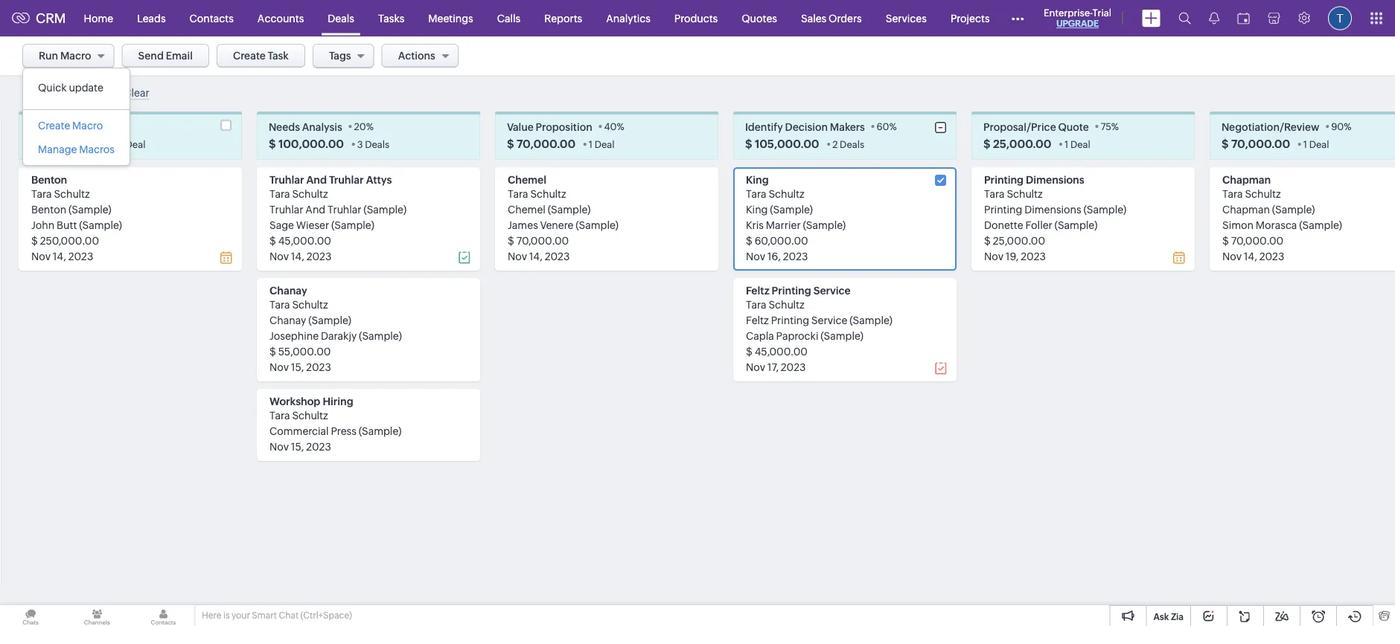 Task type: describe. For each thing, give the bounding box(es) containing it.
sales
[[801, 12, 826, 24]]

1 deal for negotiation/review
[[1303, 139, 1329, 150]]

makers
[[830, 120, 865, 132]]

venere
[[540, 219, 574, 231]]

create for create macro
[[38, 120, 70, 132]]

run
[[39, 50, 58, 62]]

105,000.00
[[755, 137, 819, 150]]

$ inside truhlar and truhlar attys tara schultz truhlar and truhlar (sample) sage wieser (sample) $ 45,000.00 nov 14, 2023
[[269, 235, 276, 247]]

schultz inside printing dimensions tara schultz printing dimensions (sample) donette foller (sample) $ 25,000.00 nov 19, 2023
[[1007, 188, 1043, 200]]

chapman tara schultz chapman (sample) simon morasca (sample) $ 70,000.00 nov 14, 2023
[[1222, 174, 1342, 262]]

chemel tara schultz chemel (sample) james venere (sample) $ 70,000.00 nov 14, 2023
[[508, 174, 619, 262]]

2 king from the top
[[746, 203, 768, 215]]

75 %
[[1101, 121, 1119, 132]]

% for identify decision makers
[[889, 121, 897, 132]]

printing dimensions (sample) link
[[984, 203, 1126, 215]]

truhlar and truhlar attys link
[[269, 174, 392, 186]]

chat
[[279, 611, 299, 621]]

identify decision makers
[[745, 120, 865, 132]]

1 right macros
[[120, 139, 123, 150]]

tara inside workshop hiring tara schultz commercial press (sample) nov 15, 2023
[[269, 410, 290, 422]]

40 %
[[604, 121, 624, 132]]

create task
[[233, 50, 289, 62]]

19,
[[1006, 250, 1019, 262]]

macros
[[79, 144, 115, 156]]

profile element
[[1319, 0, 1361, 36]]

schultz inside truhlar and truhlar attys tara schultz truhlar and truhlar (sample) sage wieser (sample) $ 45,000.00 nov 14, 2023
[[292, 188, 328, 200]]

(sample) up josephine darakjy (sample) link
[[308, 314, 351, 326]]

$ 70,000.00 for chapman
[[1222, 137, 1290, 150]]

quote
[[1058, 120, 1089, 132]]

darakjy
[[321, 330, 357, 342]]

tasks
[[378, 12, 404, 24]]

qualification
[[31, 120, 94, 132]]

run macro
[[39, 50, 91, 62]]

(sample) right morasca
[[1299, 219, 1342, 231]]

2023 inside printing dimensions tara schultz printing dimensions (sample) donette foller (sample) $ 25,000.00 nov 19, 2023
[[1021, 250, 1046, 262]]

2023 inside 'king tara schultz king (sample) kris marrier (sample) $ 60,000.00 nov 16, 2023'
[[783, 250, 808, 262]]

wieser
[[296, 219, 329, 231]]

analytics
[[606, 12, 650, 24]]

quotes link
[[730, 0, 789, 36]]

tara inside the feltz printing service tara schultz feltz printing service (sample) capla paprocki (sample) $ 45,000.00 nov 17, 2023
[[746, 299, 766, 311]]

schultz inside benton tara schultz benton (sample) john butt (sample) $ 250,000.00 nov 14, 2023
[[54, 188, 90, 200]]

nov inside the feltz printing service tara schultz feltz printing service (sample) capla paprocki (sample) $ 45,000.00 nov 17, 2023
[[746, 361, 765, 373]]

profile image
[[1328, 6, 1352, 30]]

john butt (sample) link
[[31, 219, 122, 231]]

workshop hiring link
[[269, 396, 353, 407]]

simon morasca (sample) link
[[1222, 219, 1342, 231]]

(sample) up john butt (sample) link
[[69, 203, 112, 215]]

butt
[[57, 219, 77, 231]]

(sample) down truhlar and truhlar (sample) link on the top
[[331, 219, 374, 231]]

$ down value
[[507, 137, 514, 150]]

(sample) up james venere (sample) link
[[548, 203, 591, 215]]

email
[[166, 50, 193, 62]]

schultz inside 'king tara schultz king (sample) kris marrier (sample) $ 60,000.00 nov 16, 2023'
[[769, 188, 805, 200]]

2
[[832, 139, 838, 150]]

$ inside 'king tara schultz king (sample) kris marrier (sample) $ 60,000.00 nov 16, 2023'
[[746, 235, 752, 247]]

deal for value proposition
[[595, 139, 615, 150]]

deals for $ 100,000.00
[[365, 139, 389, 150]]

printing down $ 25,000.00
[[984, 174, 1024, 186]]

2 chapman from the top
[[1222, 203, 1270, 215]]

create macro
[[38, 120, 103, 132]]

trial
[[1093, 7, 1111, 18]]

schultz inside chapman tara schultz chapman (sample) simon morasca (sample) $ 70,000.00 nov 14, 2023
[[1245, 188, 1281, 200]]

1 deal for proposal/price quote
[[1065, 139, 1091, 150]]

(sample) down 'printing dimensions (sample)' link
[[1055, 219, 1098, 231]]

donette foller (sample) link
[[984, 219, 1098, 231]]

capla paprocki (sample) link
[[746, 330, 864, 342]]

send email button
[[122, 44, 209, 68]]

macro for run macro
[[60, 50, 91, 62]]

identify
[[745, 120, 783, 132]]

home
[[84, 12, 113, 24]]

schultz inside chemel tara schultz chemel (sample) james venere (sample) $ 70,000.00 nov 14, 2023
[[530, 188, 566, 200]]

0 horizontal spatial deals
[[328, 12, 354, 24]]

macro for create macro
[[72, 120, 103, 132]]

$ inside benton tara schultz benton (sample) john butt (sample) $ 250,000.00 nov 14, 2023
[[31, 235, 38, 247]]

100,000.00
[[278, 137, 344, 150]]

2023 inside chapman tara schultz chapman (sample) simon morasca (sample) $ 70,000.00 nov 14, 2023
[[1259, 250, 1284, 262]]

marrier
[[766, 219, 801, 231]]

negotiation/review
[[1222, 120, 1320, 132]]

nov inside 'king tara schultz king (sample) kris marrier (sample) $ 60,000.00 nov 16, 2023'
[[746, 250, 765, 262]]

send
[[138, 50, 164, 62]]

james venere (sample) link
[[508, 219, 619, 231]]

accounts link
[[246, 0, 316, 36]]

nov inside chemel tara schultz chemel (sample) james venere (sample) $ 70,000.00 nov 14, 2023
[[508, 250, 527, 262]]

chanay tara schultz chanay (sample) josephine darakjy (sample) $ 55,000.00 nov 15, 2023
[[269, 285, 402, 373]]

nov inside truhlar and truhlar attys tara schultz truhlar and truhlar (sample) sage wieser (sample) $ 45,000.00 nov 14, 2023
[[269, 250, 289, 262]]

1 for value proposition
[[589, 139, 593, 150]]

(sample) up donette foller (sample) link
[[1084, 203, 1126, 215]]

truhlar up sage
[[269, 203, 303, 215]]

quotes
[[742, 12, 777, 24]]

$ 105,000.00
[[745, 137, 819, 150]]

workshop
[[269, 396, 320, 407]]

tara inside printing dimensions tara schultz printing dimensions (sample) donette foller (sample) $ 25,000.00 nov 19, 2023
[[984, 188, 1005, 200]]

deals link
[[316, 0, 366, 36]]

2 chemel from the top
[[508, 203, 546, 215]]

value
[[507, 120, 534, 132]]

$ down needs
[[269, 137, 276, 150]]

$ inside the chanay tara schultz chanay (sample) josephine darakjy (sample) $ 55,000.00 nov 15, 2023
[[269, 346, 276, 358]]

0 vertical spatial and
[[306, 174, 327, 186]]

manage macros
[[38, 144, 115, 156]]

1 feltz from the top
[[746, 285, 769, 297]]

meetings link
[[416, 0, 485, 36]]

truhlar up sage wieser (sample) link
[[328, 203, 361, 215]]

1 chemel from the top
[[508, 174, 546, 186]]

2 deals
[[832, 139, 864, 150]]

upgrade
[[1056, 19, 1099, 29]]

benton tara schultz benton (sample) john butt (sample) $ 250,000.00 nov 14, 2023
[[31, 174, 122, 262]]

16,
[[767, 250, 781, 262]]

1 25,000.00 from the top
[[993, 137, 1051, 150]]

15, inside the chanay tara schultz chanay (sample) josephine darakjy (sample) $ 55,000.00 nov 15, 2023
[[291, 361, 304, 373]]

1 record selected.
[[22, 87, 114, 99]]

tara inside chemel tara schultz chemel (sample) james venere (sample) $ 70,000.00 nov 14, 2023
[[508, 188, 528, 200]]

% for value proposition
[[617, 121, 624, 132]]

contacts image
[[133, 606, 194, 627]]

$ inside chemel tara schultz chemel (sample) james venere (sample) $ 70,000.00 nov 14, 2023
[[508, 235, 514, 247]]

$ 25,000.00
[[983, 137, 1051, 150]]

(sample) down benton (sample) link
[[79, 219, 122, 231]]

commercial
[[269, 425, 329, 437]]

needs analysis
[[269, 120, 342, 132]]

2023 inside the chanay tara schultz chanay (sample) josephine darakjy (sample) $ 55,000.00 nov 15, 2023
[[306, 361, 331, 373]]

hiring
[[323, 396, 353, 407]]

benton (sample) link
[[31, 203, 112, 215]]

printing down 16,
[[772, 285, 811, 297]]

sage wieser (sample) link
[[269, 219, 374, 231]]

75
[[1101, 121, 1111, 132]]

crm link
[[12, 11, 66, 26]]

quick
[[38, 82, 67, 94]]

1 benton from the top
[[31, 174, 67, 186]]

products link
[[662, 0, 730, 36]]

(sample) inside workshop hiring tara schultz commercial press (sample) nov 15, 2023
[[359, 425, 402, 437]]

tara inside truhlar and truhlar attys tara schultz truhlar and truhlar (sample) sage wieser (sample) $ 45,000.00 nov 14, 2023
[[269, 188, 290, 200]]

quick update
[[38, 82, 103, 94]]

1 king from the top
[[746, 174, 769, 186]]

$ 100,000.00
[[269, 137, 344, 150]]

manage
[[38, 144, 77, 156]]

ask zia
[[1153, 612, 1184, 622]]

nov inside workshop hiring tara schultz commercial press (sample) nov 15, 2023
[[269, 441, 289, 453]]

services
[[886, 12, 927, 24]]

2023 inside benton tara schultz benton (sample) john butt (sample) $ 250,000.00 nov 14, 2023
[[68, 250, 93, 262]]

channels image
[[66, 606, 128, 627]]

kris
[[746, 219, 764, 231]]

1 250,000.00 from the top
[[40, 137, 106, 150]]

truhlar up truhlar and truhlar (sample) link on the top
[[329, 174, 364, 186]]

smart
[[252, 611, 277, 621]]

% for proposal/price quote
[[1111, 121, 1119, 132]]

chapman (sample) link
[[1222, 203, 1315, 215]]

(sample) up kris marrier (sample) link
[[770, 203, 813, 215]]

record
[[31, 87, 66, 99]]

(sample) right venere on the left of the page
[[576, 219, 619, 231]]

deal for proposal/price quote
[[1070, 139, 1091, 150]]

$ 70,000.00 for chemel
[[507, 137, 576, 150]]

projects link
[[939, 0, 1002, 36]]

capla
[[746, 330, 774, 342]]



Task type: vqa. For each thing, say whether or not it's contained in the screenshot.
Do Not Show button
no



Task type: locate. For each thing, give the bounding box(es) containing it.
$ down donette
[[984, 235, 991, 247]]

accounts
[[257, 12, 304, 24]]

1 horizontal spatial create
[[233, 50, 266, 62]]

1 vertical spatial chapman
[[1222, 203, 1270, 215]]

(sample) down attys
[[364, 203, 407, 215]]

feltz printing service link
[[746, 285, 851, 297]]

250,000.00 down the butt on the left top of page
[[40, 235, 99, 247]]

0 vertical spatial chanay
[[269, 285, 307, 297]]

0 vertical spatial chapman
[[1222, 174, 1271, 186]]

printing
[[984, 174, 1024, 186], [984, 203, 1022, 215], [772, 285, 811, 297], [771, 314, 809, 326]]

deals up tags
[[328, 12, 354, 24]]

3 1 deal from the left
[[1065, 139, 1091, 150]]

2 chanay from the top
[[269, 314, 306, 326]]

here
[[202, 611, 221, 621]]

service up the feltz printing service (sample) link
[[813, 285, 851, 297]]

schultz down feltz printing service link
[[769, 299, 805, 311]]

nov down simon
[[1222, 250, 1242, 262]]

tara down king link
[[746, 188, 766, 200]]

analysis
[[302, 120, 342, 132]]

25,000.00 down proposal/price
[[993, 137, 1051, 150]]

0 vertical spatial chemel
[[508, 174, 546, 186]]

45,000.00 inside the feltz printing service tara schultz feltz printing service (sample) capla paprocki (sample) $ 45,000.00 nov 17, 2023
[[755, 346, 808, 358]]

10
[[105, 121, 116, 132]]

14, down the butt on the left top of page
[[53, 250, 66, 262]]

your
[[232, 611, 250, 621]]

nov left 16,
[[746, 250, 765, 262]]

attys
[[366, 174, 392, 186]]

send email
[[138, 50, 193, 62]]

0 horizontal spatial 45,000.00
[[278, 235, 331, 247]]

4 1 deal from the left
[[1303, 139, 1329, 150]]

0 horizontal spatial $ 70,000.00
[[507, 137, 576, 150]]

4 deal from the left
[[1309, 139, 1329, 150]]

king
[[746, 174, 769, 186], [746, 203, 768, 215]]

nov inside chapman tara schultz chapman (sample) simon morasca (sample) $ 70,000.00 nov 14, 2023
[[1222, 250, 1242, 262]]

deal
[[125, 139, 145, 150], [595, 139, 615, 150], [1070, 139, 1091, 150], [1309, 139, 1329, 150]]

selected.
[[68, 87, 114, 99]]

tara down the chanay link
[[269, 299, 290, 311]]

25,000.00 inside printing dimensions tara schultz printing dimensions (sample) donette foller (sample) $ 25,000.00 nov 19, 2023
[[993, 235, 1045, 247]]

14,
[[53, 250, 66, 262], [291, 250, 304, 262], [529, 250, 543, 262], [1244, 250, 1257, 262]]

run macro button
[[22, 44, 114, 68]]

press
[[331, 425, 356, 437]]

value proposition
[[507, 120, 592, 132]]

chemel link
[[508, 174, 546, 186]]

1 down quote
[[1065, 139, 1069, 150]]

schultz up king (sample) 'link'
[[769, 188, 805, 200]]

(sample) right marrier
[[803, 219, 846, 231]]

truhlar down $ 100,000.00
[[269, 174, 304, 186]]

calls
[[497, 12, 521, 24]]

$ inside printing dimensions tara schultz printing dimensions (sample) donette foller (sample) $ 25,000.00 nov 19, 2023
[[984, 235, 991, 247]]

task
[[268, 50, 289, 62]]

chanay
[[269, 285, 307, 297], [269, 314, 306, 326]]

15, down the commercial
[[291, 441, 304, 453]]

nov inside the chanay tara schultz chanay (sample) josephine darakjy (sample) $ 55,000.00 nov 15, 2023
[[269, 361, 289, 373]]

deal for negotiation/review
[[1309, 139, 1329, 150]]

(sample) up capla paprocki (sample) link
[[850, 314, 893, 326]]

enterprise-
[[1044, 7, 1093, 18]]

70,000.00 down negotiation/review
[[1231, 137, 1290, 150]]

chemel up chemel (sample) link
[[508, 174, 546, 186]]

nov inside printing dimensions tara schultz printing dimensions (sample) donette foller (sample) $ 25,000.00 nov 19, 2023
[[984, 250, 1003, 262]]

chapman up the chapman (sample) link
[[1222, 174, 1271, 186]]

1 vertical spatial dimensions
[[1025, 203, 1081, 215]]

tara down benton link
[[31, 188, 52, 200]]

2023 inside truhlar and truhlar attys tara schultz truhlar and truhlar (sample) sage wieser (sample) $ 45,000.00 nov 14, 2023
[[306, 250, 332, 262]]

1 for proposal/price quote
[[1065, 139, 1069, 150]]

17,
[[767, 361, 779, 373]]

macro
[[60, 50, 91, 62], [72, 120, 103, 132]]

tara down "chemel" link
[[508, 188, 528, 200]]

1 vertical spatial 45,000.00
[[755, 346, 808, 358]]

1 1 deal from the left
[[120, 139, 145, 150]]

45,000.00 down wieser
[[278, 235, 331, 247]]

14, inside truhlar and truhlar attys tara schultz truhlar and truhlar (sample) sage wieser (sample) $ 45,000.00 nov 14, 2023
[[291, 250, 304, 262]]

2023 inside workshop hiring tara schultz commercial press (sample) nov 15, 2023
[[306, 441, 331, 453]]

$ left manage
[[31, 137, 38, 150]]

0 horizontal spatial create
[[38, 120, 70, 132]]

tara down workshop in the left bottom of the page
[[269, 410, 290, 422]]

deal right macros
[[125, 139, 145, 150]]

create for create task
[[233, 50, 266, 62]]

15, down 55,000.00
[[291, 361, 304, 373]]

1 $ 70,000.00 from the left
[[507, 137, 576, 150]]

stageview
[[22, 89, 81, 101]]

chemel
[[508, 174, 546, 186], [508, 203, 546, 215]]

1 vertical spatial and
[[305, 203, 325, 215]]

dimensions up 'printing dimensions (sample)' link
[[1026, 174, 1084, 186]]

service up capla paprocki (sample) link
[[811, 314, 847, 326]]

josephine darakjy (sample) link
[[269, 330, 402, 342]]

1 vertical spatial macro
[[72, 120, 103, 132]]

1 down proposition
[[589, 139, 593, 150]]

45,000.00 up 17,
[[755, 346, 808, 358]]

2 15, from the top
[[291, 441, 304, 453]]

0 vertical spatial 15,
[[291, 361, 304, 373]]

0 vertical spatial king
[[746, 174, 769, 186]]

benton down manage
[[31, 174, 67, 186]]

tara
[[31, 188, 52, 200], [269, 188, 290, 200], [508, 188, 528, 200], [746, 188, 766, 200], [984, 188, 1005, 200], [1222, 188, 1243, 200], [269, 299, 290, 311], [746, 299, 766, 311], [269, 410, 290, 422]]

schultz inside workshop hiring tara schultz commercial press (sample) nov 15, 2023
[[292, 410, 328, 422]]

and down the 100,000.00
[[306, 174, 327, 186]]

enterprise-trial upgrade
[[1044, 7, 1111, 29]]

clear
[[124, 87, 149, 99]]

60 %
[[877, 121, 897, 132]]

1 % from the left
[[366, 121, 374, 132]]

0 vertical spatial dimensions
[[1026, 174, 1084, 186]]

$ up chapman link
[[1222, 137, 1229, 150]]

(sample)
[[69, 203, 112, 215], [364, 203, 407, 215], [548, 203, 591, 215], [770, 203, 813, 215], [1084, 203, 1126, 215], [1272, 203, 1315, 215], [79, 219, 122, 231], [331, 219, 374, 231], [576, 219, 619, 231], [803, 219, 846, 231], [1055, 219, 1098, 231], [1299, 219, 1342, 231], [308, 314, 351, 326], [850, 314, 893, 326], [359, 330, 402, 342], [821, 330, 864, 342], [359, 425, 402, 437]]

1 down negotiation/review
[[1303, 139, 1307, 150]]

2 % from the left
[[617, 121, 624, 132]]

create menu element
[[1133, 0, 1170, 36]]

decision
[[785, 120, 828, 132]]

1 vertical spatial king
[[746, 203, 768, 215]]

king up king (sample) 'link'
[[746, 174, 769, 186]]

analytics link
[[594, 0, 662, 36]]

1 deal from the left
[[125, 139, 145, 150]]

signals image
[[1209, 12, 1219, 25]]

3
[[357, 139, 363, 150]]

tara inside chapman tara schultz chapman (sample) simon morasca (sample) $ 70,000.00 nov 14, 2023
[[1222, 188, 1243, 200]]

dimensions
[[1026, 174, 1084, 186], [1025, 203, 1081, 215]]

deals for $ 105,000.00
[[840, 139, 864, 150]]

3 14, from the left
[[529, 250, 543, 262]]

nov down the commercial
[[269, 441, 289, 453]]

actions
[[398, 50, 435, 62]]

(sample) right darakjy
[[359, 330, 402, 342]]

$ down simon
[[1222, 235, 1229, 247]]

leads
[[137, 12, 166, 24]]

service
[[813, 285, 851, 297], [811, 314, 847, 326]]

14, inside chapman tara schultz chapman (sample) simon morasca (sample) $ 70,000.00 nov 14, 2023
[[1244, 250, 1257, 262]]

tara inside 'king tara schultz king (sample) kris marrier (sample) $ 60,000.00 nov 16, 2023'
[[746, 188, 766, 200]]

feltz printing service (sample) link
[[746, 314, 893, 326]]

john
[[31, 219, 55, 231]]

70,000.00 down venere on the left of the page
[[516, 235, 569, 247]]

250,000.00 inside benton tara schultz benton (sample) john butt (sample) $ 250,000.00 nov 14, 2023
[[40, 235, 99, 247]]

2 14, from the left
[[291, 250, 304, 262]]

sage
[[269, 219, 294, 231]]

1 vertical spatial service
[[811, 314, 847, 326]]

15, inside workshop hiring tara schultz commercial press (sample) nov 15, 2023
[[291, 441, 304, 453]]

benton up "john" at left top
[[31, 203, 66, 215]]

$ 70,000.00 down negotiation/review
[[1222, 137, 1290, 150]]

truhlar and truhlar (sample) link
[[269, 203, 407, 215]]

nov inside benton tara schultz benton (sample) john butt (sample) $ 250,000.00 nov 14, 2023
[[31, 250, 51, 262]]

2023 down venere on the left of the page
[[545, 250, 570, 262]]

tara up sage
[[269, 188, 290, 200]]

search image
[[1178, 12, 1191, 25]]

chanay (sample) link
[[269, 314, 351, 326]]

90
[[1331, 121, 1344, 132]]

(sample) down the feltz printing service (sample) link
[[821, 330, 864, 342]]

2023 down 55,000.00
[[306, 361, 331, 373]]

70,000.00 down value proposition
[[517, 137, 576, 150]]

chats image
[[0, 606, 61, 627]]

benton link
[[31, 174, 67, 186]]

1 vertical spatial chanay
[[269, 314, 306, 326]]

truhlar and truhlar attys tara schultz truhlar and truhlar (sample) sage wieser (sample) $ 45,000.00 nov 14, 2023
[[269, 174, 407, 262]]

is
[[223, 611, 230, 621]]

% for needs analysis
[[366, 121, 374, 132]]

$ down james
[[508, 235, 514, 247]]

40
[[604, 121, 617, 132]]

schultz up chanay (sample) link
[[292, 299, 328, 311]]

schultz
[[54, 188, 90, 200], [292, 188, 328, 200], [530, 188, 566, 200], [769, 188, 805, 200], [1007, 188, 1043, 200], [1245, 188, 1281, 200], [292, 299, 328, 311], [769, 299, 805, 311], [292, 410, 328, 422]]

15,
[[291, 361, 304, 373], [291, 441, 304, 453]]

$ inside chapman tara schultz chapman (sample) simon morasca (sample) $ 70,000.00 nov 14, 2023
[[1222, 235, 1229, 247]]

4 14, from the left
[[1244, 250, 1257, 262]]

tasks link
[[366, 0, 416, 36]]

1 horizontal spatial $ 70,000.00
[[1222, 137, 1290, 150]]

1 vertical spatial 250,000.00
[[40, 235, 99, 247]]

2 25,000.00 from the top
[[993, 235, 1045, 247]]

70,000.00 down morasca
[[1231, 235, 1284, 247]]

nov down james
[[508, 250, 527, 262]]

chapman link
[[1222, 174, 1271, 186]]

tags
[[329, 50, 351, 62]]

2 1 deal from the left
[[589, 139, 615, 150]]

1 vertical spatial feltz
[[746, 314, 769, 326]]

home link
[[72, 0, 125, 36]]

commercial press (sample) link
[[269, 425, 402, 437]]

(sample) up simon morasca (sample) link
[[1272, 203, 1315, 215]]

truhlar
[[269, 174, 304, 186], [329, 174, 364, 186], [269, 203, 303, 215], [328, 203, 361, 215]]

4 % from the left
[[1111, 121, 1119, 132]]

$ down capla
[[746, 346, 752, 358]]

2 deal from the left
[[595, 139, 615, 150]]

0 vertical spatial macro
[[60, 50, 91, 62]]

1 vertical spatial 25,000.00
[[993, 235, 1045, 247]]

1 vertical spatial benton
[[31, 203, 66, 215]]

$ down identify
[[745, 137, 752, 150]]

chemel up james
[[508, 203, 546, 215]]

1 horizontal spatial deals
[[365, 139, 389, 150]]

zia
[[1171, 612, 1184, 622]]

0 vertical spatial 250,000.00
[[40, 137, 106, 150]]

feltz
[[746, 285, 769, 297], [746, 314, 769, 326]]

2 horizontal spatial deals
[[840, 139, 864, 150]]

$ inside the feltz printing service tara schultz feltz printing service (sample) capla paprocki (sample) $ 45,000.00 nov 17, 2023
[[746, 346, 752, 358]]

$ 70,000.00 down value proposition
[[507, 137, 576, 150]]

deals right 3
[[365, 139, 389, 150]]

tara inside the chanay tara schultz chanay (sample) josephine darakjy (sample) $ 55,000.00 nov 15, 2023
[[269, 299, 290, 311]]

tara up capla
[[746, 299, 766, 311]]

0 vertical spatial create
[[233, 50, 266, 62]]

25,000.00 up 19,
[[993, 235, 1045, 247]]

14, inside benton tara schultz benton (sample) john butt (sample) $ 250,000.00 nov 14, 2023
[[53, 250, 66, 262]]

Other Modules field
[[1002, 6, 1034, 30]]

2023 right 19,
[[1021, 250, 1046, 262]]

$ down proposal/price
[[983, 137, 991, 150]]

chanay up chanay (sample) link
[[269, 285, 307, 297]]

14, down wieser
[[291, 250, 304, 262]]

schultz up chemel (sample) link
[[530, 188, 566, 200]]

70,000.00 inside chemel tara schultz chemel (sample) james venere (sample) $ 70,000.00 nov 14, 2023
[[516, 235, 569, 247]]

nov down 55,000.00
[[269, 361, 289, 373]]

schultz down workshop hiring link
[[292, 410, 328, 422]]

14, for chemel tara schultz chemel (sample) james venere (sample) $ 70,000.00 nov 14, 2023
[[529, 250, 543, 262]]

contacts
[[190, 12, 234, 24]]

2023 inside chemel tara schultz chemel (sample) james venere (sample) $ 70,000.00 nov 14, 2023
[[545, 250, 570, 262]]

1 deal down quote
[[1065, 139, 1091, 150]]

2 benton from the top
[[31, 203, 66, 215]]

1 for negotiation/review
[[1303, 139, 1307, 150]]

0 vertical spatial benton
[[31, 174, 67, 186]]

3 % from the left
[[889, 121, 897, 132]]

chapman up simon
[[1222, 203, 1270, 215]]

tara inside benton tara schultz benton (sample) john butt (sample) $ 250,000.00 nov 14, 2023
[[31, 188, 52, 200]]

needs
[[269, 120, 300, 132]]

2 250,000.00 from the top
[[40, 235, 99, 247]]

schultz down truhlar and truhlar attys link
[[292, 188, 328, 200]]

1
[[22, 87, 27, 99], [120, 139, 123, 150], [589, 139, 593, 150], [1065, 139, 1069, 150], [1303, 139, 1307, 150]]

create menu image
[[1142, 9, 1161, 27]]

contacts link
[[178, 0, 246, 36]]

chemel (sample) link
[[508, 203, 591, 215]]

0 vertical spatial service
[[813, 285, 851, 297]]

%
[[366, 121, 374, 132], [617, 121, 624, 132], [889, 121, 897, 132], [1111, 121, 1119, 132], [1344, 121, 1352, 132]]

1 chapman from the top
[[1222, 174, 1271, 186]]

1 vertical spatial 15,
[[291, 441, 304, 453]]

2 feltz from the top
[[746, 314, 769, 326]]

dimensions up donette foller (sample) link
[[1025, 203, 1081, 215]]

search element
[[1170, 0, 1200, 36]]

5 % from the left
[[1344, 121, 1352, 132]]

printing up paprocki
[[771, 314, 809, 326]]

20
[[354, 121, 366, 132]]

1 14, from the left
[[53, 250, 66, 262]]

schultz inside the feltz printing service tara schultz feltz printing service (sample) capla paprocki (sample) $ 45,000.00 nov 17, 2023
[[769, 299, 805, 311]]

% for negotiation/review
[[1344, 121, 1352, 132]]

0 vertical spatial 25,000.00
[[993, 137, 1051, 150]]

1 horizontal spatial 45,000.00
[[755, 346, 808, 358]]

$ down "john" at left top
[[31, 235, 38, 247]]

14, for benton tara schultz benton (sample) john butt (sample) $ 250,000.00 nov 14, 2023
[[53, 250, 66, 262]]

king up kris in the right top of the page
[[746, 203, 768, 215]]

1 chanay from the top
[[269, 285, 307, 297]]

macro inside button
[[60, 50, 91, 62]]

create up $ 250,000.00
[[38, 120, 70, 132]]

schultz up benton (sample) link
[[54, 188, 90, 200]]

3 deal from the left
[[1070, 139, 1091, 150]]

0 vertical spatial feltz
[[746, 285, 769, 297]]

orders
[[829, 12, 862, 24]]

signals element
[[1200, 0, 1228, 36]]

create
[[233, 50, 266, 62], [38, 120, 70, 132]]

schultz inside the chanay tara schultz chanay (sample) josephine darakjy (sample) $ 55,000.00 nov 15, 2023
[[292, 299, 328, 311]]

calendar image
[[1237, 12, 1250, 24]]

nov down "john" at left top
[[31, 250, 51, 262]]

chanay link
[[269, 285, 307, 297]]

king link
[[746, 174, 769, 186]]

create inside create task button
[[233, 50, 266, 62]]

deal down quote
[[1070, 139, 1091, 150]]

feltz up capla
[[746, 314, 769, 326]]

tara up donette
[[984, 188, 1005, 200]]

2023 down sage wieser (sample) link
[[306, 250, 332, 262]]

14, inside chemel tara schultz chemel (sample) james venere (sample) $ 70,000.00 nov 14, 2023
[[529, 250, 543, 262]]

14, for chapman tara schultz chapman (sample) simon morasca (sample) $ 70,000.00 nov 14, 2023
[[1244, 250, 1257, 262]]

calls link
[[485, 0, 532, 36]]

0 vertical spatial 45,000.00
[[278, 235, 331, 247]]

leads link
[[125, 0, 178, 36]]

60
[[877, 121, 889, 132]]

create left 'task'
[[233, 50, 266, 62]]

2023 inside the feltz printing service tara schultz feltz printing service (sample) capla paprocki (sample) $ 45,000.00 nov 17, 2023
[[781, 361, 806, 373]]

create task button
[[217, 44, 305, 68]]

printing up donette
[[984, 203, 1022, 215]]

paprocki
[[776, 330, 818, 342]]

2023
[[68, 250, 93, 262], [306, 250, 332, 262], [545, 250, 570, 262], [783, 250, 808, 262], [1021, 250, 1046, 262], [1259, 250, 1284, 262], [306, 361, 331, 373], [781, 361, 806, 373], [306, 441, 331, 453]]

feltz down 16,
[[746, 285, 769, 297]]

1 deal for value proposition
[[589, 139, 615, 150]]

proposition
[[536, 120, 592, 132]]

2023 down the 60,000.00
[[783, 250, 808, 262]]

1 15, from the top
[[291, 361, 304, 373]]

1 left record
[[22, 87, 27, 99]]

deal down 40
[[595, 139, 615, 150]]

1 vertical spatial create
[[38, 120, 70, 132]]

70,000.00 inside chapman tara schultz chapman (sample) simon morasca (sample) $ 70,000.00 nov 14, 2023
[[1231, 235, 1284, 247]]

1 vertical spatial chemel
[[508, 203, 546, 215]]

2 $ 70,000.00 from the left
[[1222, 137, 1290, 150]]

reports link
[[532, 0, 594, 36]]

45,000.00 inside truhlar and truhlar attys tara schultz truhlar and truhlar (sample) sage wieser (sample) $ 45,000.00 nov 14, 2023
[[278, 235, 331, 247]]

(ctrl+space)
[[300, 611, 352, 621]]



